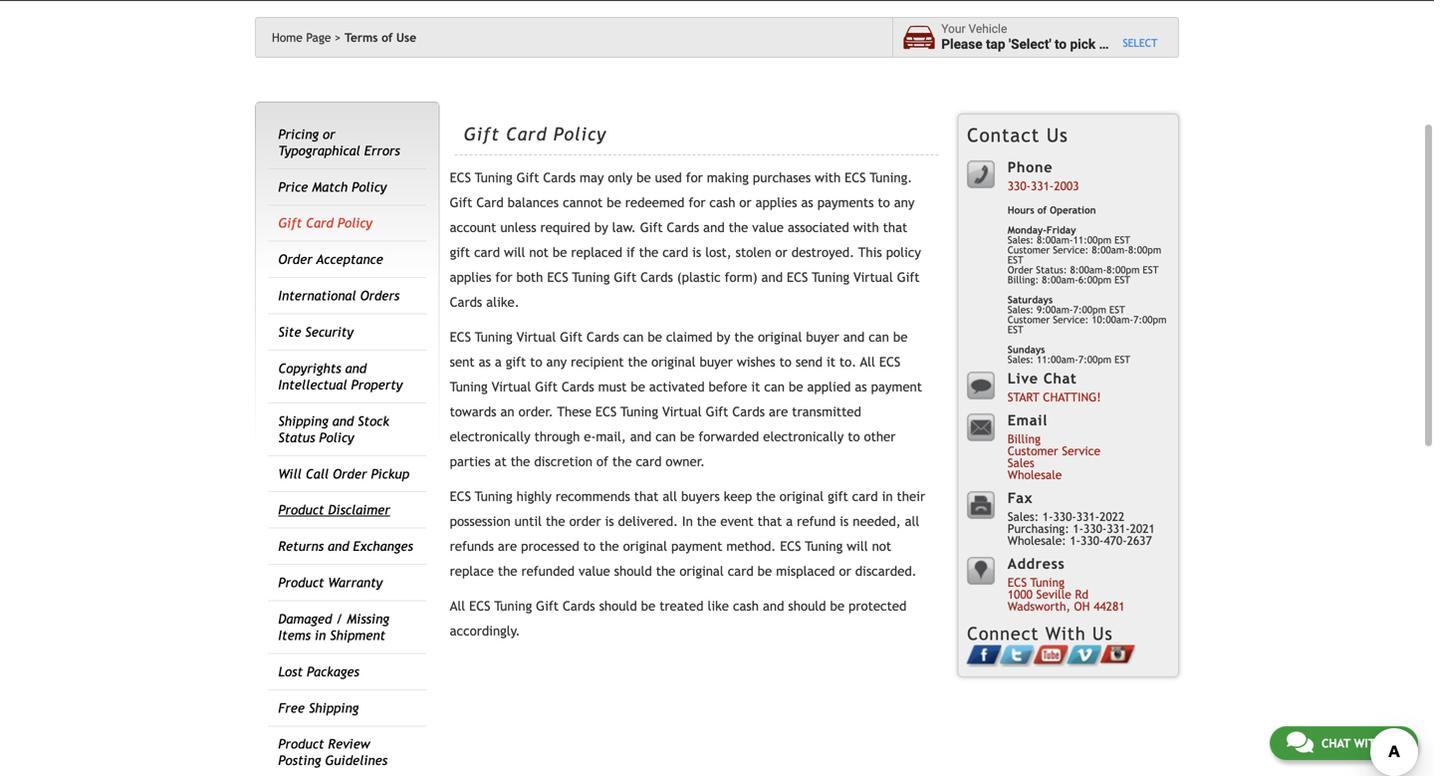Task type: locate. For each thing, give the bounding box(es) containing it.
3 sales: from the top
[[1008, 354, 1034, 365]]

2 product from the top
[[278, 575, 324, 590]]

0 horizontal spatial in
[[315, 628, 326, 643]]

product up posting
[[278, 737, 324, 752]]

chat inside "live chat start chatting!"
[[1044, 370, 1078, 387]]

product disclaimer
[[278, 502, 390, 518]]

0 vertical spatial service:
[[1053, 244, 1089, 256]]

and
[[704, 220, 725, 235], [762, 270, 783, 285], [844, 329, 865, 345], [345, 361, 367, 376], [333, 413, 354, 429], [630, 429, 652, 445], [328, 539, 349, 554], [763, 598, 785, 614]]

0 horizontal spatial order
[[278, 252, 313, 267]]

the right in
[[697, 514, 717, 529]]

card up account
[[477, 195, 504, 210]]

posting
[[278, 753, 321, 768]]

refunded
[[522, 564, 575, 579]]

cash right like
[[733, 598, 759, 614]]

product
[[278, 502, 324, 518], [278, 575, 324, 590], [278, 737, 324, 752]]

331- inside phone 330-331-2003
[[1031, 179, 1055, 193]]

2 vertical spatial as
[[855, 379, 868, 395]]

1 vertical spatial all
[[450, 598, 466, 614]]

1 horizontal spatial by
[[717, 329, 731, 345]]

us right comments image
[[1388, 736, 1402, 750]]

payment up 'other'
[[871, 379, 923, 395]]

0 vertical spatial customer
[[1008, 244, 1050, 256]]

0 vertical spatial chat
[[1044, 370, 1078, 387]]

will inside ecs tuning gift cards may only be used for making purchases with ecs tuning. gift card balances cannot be redeemed for cash or applies as payments to any account unless required by law. gift cards and the value associated with that gift card will not be replaced if the card is lost, stolen or destroyed. this policy applies for both ecs tuning gift cards (plastic form) and ecs tuning virtual gift cards alike.
[[504, 245, 526, 260]]

payment
[[871, 379, 923, 395], [672, 539, 723, 554]]

2 electronically from the left
[[764, 429, 844, 445]]

can down this
[[869, 329, 890, 345]]

1 vertical spatial as
[[479, 354, 491, 370]]

will down needed,
[[847, 539, 869, 554]]

0 vertical spatial applies
[[756, 195, 798, 210]]

1 vertical spatial are
[[498, 539, 517, 554]]

0 horizontal spatial buyer
[[700, 354, 733, 370]]

purchases
[[753, 170, 811, 185]]

contact
[[968, 124, 1040, 146]]

cards up these at the bottom left
[[562, 379, 595, 395]]

product for product disclaimer
[[278, 502, 324, 518]]

virtual
[[854, 270, 894, 285], [517, 329, 556, 345], [492, 379, 531, 395], [663, 404, 702, 420]]

start
[[1008, 390, 1040, 404]]

is left 'lost,'
[[693, 245, 702, 260]]

product for product review posting guidelines
[[278, 737, 324, 752]]

parties
[[450, 454, 491, 469]]

0 horizontal spatial of
[[382, 30, 393, 44]]

payment inside ecs tuning virtual gift cards can be claimed by the original buyer and can be sent as a gift to any recipient the original buyer wishes to send it to. all ecs tuning virtual gift cards must be activated before it can be applied as payment towards an order. these ecs tuning virtual gift cards are transmitted electronically through e-mail, and can be forwarded electronically to other parties at the discretion of the card owner.
[[871, 379, 923, 395]]

original down delivered.
[[623, 539, 668, 554]]

8:00pm right 11:00pm
[[1129, 244, 1162, 256]]

7:00pm down 10:00am-
[[1079, 354, 1112, 365]]

card up balances
[[506, 124, 547, 145]]

are down until
[[498, 539, 517, 554]]

not inside ecs tuning highly recommends that all buyers keep the original gift card in their possession until the order is delivered. in the event that a refund is needed, all refunds are processed to the original payment method. ecs tuning will not replace the refunded value should the original card be misplaced or discarded.
[[872, 539, 892, 554]]

chat right comments image
[[1322, 736, 1351, 750]]

virtual down this
[[854, 270, 894, 285]]

us for connect
[[1093, 623, 1114, 644]]

0 vertical spatial will
[[504, 245, 526, 260]]

ecs up "misplaced"
[[780, 539, 802, 554]]

shipping down packages
[[309, 700, 359, 716]]

1 electronically from the left
[[450, 429, 531, 445]]

or up typographical
[[323, 126, 335, 142]]

it down wishes
[[752, 379, 761, 395]]

1 vertical spatial any
[[547, 354, 567, 370]]

1 vertical spatial cash
[[733, 598, 759, 614]]

lost,
[[706, 245, 732, 260]]

all ecs tuning gift cards should be treated like cash and should be protected accordingly.
[[450, 598, 907, 639]]

e-
[[584, 429, 596, 445]]

3 customer from the top
[[1008, 444, 1059, 458]]

to down order
[[584, 539, 596, 554]]

policy inside shipping and stock status policy
[[319, 430, 354, 445]]

all
[[663, 489, 678, 504], [905, 514, 920, 529]]

1 sales: from the top
[[1008, 234, 1034, 246]]

buyer up before
[[700, 354, 733, 370]]

that up method.
[[758, 514, 783, 529]]

10:00am-
[[1092, 314, 1134, 325]]

2 vertical spatial us
[[1388, 736, 1402, 750]]

cash inside "all ecs tuning gift cards should be treated like cash and should be protected accordingly."
[[733, 598, 759, 614]]

0 vertical spatial of
[[382, 30, 393, 44]]

pricing or typographical errors link
[[278, 126, 400, 158]]

2 vertical spatial of
[[597, 454, 609, 469]]

with up payments
[[815, 170, 841, 185]]

0 horizontal spatial 331-
[[1031, 179, 1055, 193]]

chat with us
[[1322, 736, 1402, 750]]

and up to.
[[844, 329, 865, 345]]

1 horizontal spatial us
[[1093, 623, 1114, 644]]

gift card policy
[[464, 124, 607, 145], [278, 215, 373, 231]]

tuning down 'address' at the right of the page
[[1031, 575, 1065, 589]]

should
[[614, 564, 652, 579], [599, 598, 637, 614], [789, 598, 827, 614]]

payment down in
[[672, 539, 723, 554]]

1 vertical spatial product
[[278, 575, 324, 590]]

1 vertical spatial in
[[315, 628, 326, 643]]

will
[[504, 245, 526, 260], [847, 539, 869, 554]]

order inside hours of operation monday-friday sales: 8:00am-11:00pm est customer service: 8:00am-8:00pm est order status: 8:00am-8:00pm est billing: 8:00am-6:00pm est saturdays sales: 9:00am-7:00pm est customer service: 10:00am-7:00pm est sundays sales: 11:00am-7:00pm est
[[1008, 264, 1034, 275]]

0 horizontal spatial gift
[[450, 245, 470, 260]]

to left pick
[[1055, 36, 1067, 52]]

0 vertical spatial are
[[769, 404, 788, 420]]

0 horizontal spatial applies
[[450, 270, 492, 285]]

virtual inside ecs tuning gift cards may only be used for making purchases with ecs tuning. gift card balances cannot be redeemed for cash or applies as payments to any account unless required by law. gift cards and the value associated with that gift card will not be replaced if the card is lost, stolen or destroyed. this policy applies for both ecs tuning gift cards (plastic form) and ecs tuning virtual gift cards alike.
[[854, 270, 894, 285]]

should down "misplaced"
[[789, 598, 827, 614]]

be inside ecs tuning highly recommends that all buyers keep the original gift card in their possession until the order is delivered. in the event that a refund is needed, all refunds are processed to the original payment method. ecs tuning will not replace the refunded value should the original card be misplaced or discarded.
[[758, 564, 772, 579]]

any inside ecs tuning gift cards may only be used for making purchases with ecs tuning. gift card balances cannot be redeemed for cash or applies as payments to any account unless required by law. gift cards and the value associated with that gift card will not be replaced if the card is lost, stolen or destroyed. this policy applies for both ecs tuning gift cards (plastic form) and ecs tuning virtual gift cards alike.
[[895, 195, 915, 210]]

to
[[1055, 36, 1067, 52], [878, 195, 891, 210], [530, 354, 543, 370], [780, 354, 792, 370], [848, 429, 860, 445], [584, 539, 596, 554]]

1 vertical spatial not
[[872, 539, 892, 554]]

is right order
[[605, 514, 614, 529]]

email billing customer service sales wholesale
[[1008, 412, 1101, 482]]

1 horizontal spatial order
[[333, 466, 367, 482]]

damaged
[[278, 611, 332, 627]]

0 vertical spatial as
[[802, 195, 814, 210]]

0 vertical spatial value
[[753, 220, 784, 235]]

0 horizontal spatial any
[[547, 354, 567, 370]]

damaged / missing items in shipment link
[[278, 611, 390, 643]]

is inside ecs tuning gift cards may only be used for making purchases with ecs tuning. gift card balances cannot be redeemed for cash or applies as payments to any account unless required by law. gift cards and the value associated with that gift card will not be replaced if the card is lost, stolen or destroyed. this policy applies for both ecs tuning gift cards (plastic form) and ecs tuning virtual gift cards alike.
[[693, 245, 702, 260]]

1 vertical spatial a
[[495, 354, 502, 370]]

cards up forwarded
[[733, 404, 765, 420]]

in left their at the right of page
[[882, 489, 893, 504]]

3 product from the top
[[278, 737, 324, 752]]

(plastic
[[677, 270, 721, 285]]

original up wishes
[[758, 329, 803, 345]]

1 vertical spatial of
[[1038, 204, 1047, 216]]

is
[[693, 245, 702, 260], [605, 514, 614, 529], [840, 514, 849, 529]]

as up associated
[[802, 195, 814, 210]]

1 horizontal spatial that
[[758, 514, 783, 529]]

to.
[[840, 354, 857, 370]]

2 horizontal spatial gift
[[828, 489, 849, 504]]

7:00pm right 9:00am-
[[1134, 314, 1167, 325]]

4 sales: from the top
[[1008, 510, 1039, 523]]

hours of operation monday-friday sales: 8:00am-11:00pm est customer service: 8:00am-8:00pm est order status: 8:00am-8:00pm est billing: 8:00am-6:00pm est saturdays sales: 9:00am-7:00pm est customer service: 10:00am-7:00pm est sundays sales: 11:00am-7:00pm est
[[1008, 204, 1167, 365]]

all down their at the right of page
[[905, 514, 920, 529]]

with right comments image
[[1355, 736, 1384, 750]]

can up "recipient"
[[623, 329, 644, 345]]

cards down redeemed
[[667, 220, 700, 235]]

is right refund
[[840, 514, 849, 529]]

0 vertical spatial that
[[884, 220, 908, 235]]

can up owner.
[[656, 429, 676, 445]]

be right must
[[631, 379, 646, 395]]

comments image
[[1287, 730, 1314, 754]]

card inside ecs tuning virtual gift cards can be claimed by the original buyer and can be sent as a gift to any recipient the original buyer wishes to send it to. all ecs tuning virtual gift cards must be activated before it can be applied as payment towards an order. these ecs tuning virtual gift cards are transmitted electronically through e-mail, and can be forwarded electronically to other parties at the discretion of the card owner.
[[636, 454, 662, 469]]

1 vertical spatial customer
[[1008, 314, 1050, 325]]

the up treated
[[656, 564, 676, 579]]

2 sales: from the top
[[1008, 304, 1034, 315]]

until
[[515, 514, 542, 529]]

replaced
[[571, 245, 623, 260]]

original up "activated"
[[652, 354, 696, 370]]

1 vertical spatial gift card policy
[[278, 215, 373, 231]]

as inside ecs tuning gift cards may only be used for making purchases with ecs tuning. gift card balances cannot be redeemed for cash or applies as payments to any account unless required by law. gift cards and the value associated with that gift card will not be replaced if the card is lost, stolen or destroyed. this policy applies for both ecs tuning gift cards (plastic form) and ecs tuning virtual gift cards alike.
[[802, 195, 814, 210]]

of left use
[[382, 30, 393, 44]]

for right redeemed
[[689, 195, 706, 210]]

an
[[501, 404, 515, 420]]

ecs inside address ecs tuning 1000 seville rd wadsworth, oh 44281
[[1008, 575, 1027, 589]]

tuning up accordingly.
[[495, 598, 532, 614]]

0 horizontal spatial by
[[595, 220, 609, 235]]

2 vertical spatial card
[[306, 215, 334, 231]]

virtual up an
[[492, 379, 531, 395]]

2 horizontal spatial a
[[1100, 36, 1107, 52]]

330- down the 2022
[[1081, 533, 1104, 547]]

1 horizontal spatial as
[[802, 195, 814, 210]]

in
[[682, 514, 693, 529]]

0 vertical spatial not
[[529, 245, 549, 260]]

330- left 2637
[[1084, 521, 1107, 535]]

2 horizontal spatial order
[[1008, 264, 1034, 275]]

packages
[[307, 664, 360, 679]]

gift inside ecs tuning virtual gift cards can be claimed by the original buyer and can be sent as a gift to any recipient the original buyer wishes to send it to. all ecs tuning virtual gift cards must be activated before it can be applied as payment towards an order. these ecs tuning virtual gift cards are transmitted electronically through e-mail, and can be forwarded electronically to other parties at the discretion of the card owner.
[[506, 354, 526, 370]]

2 horizontal spatial us
[[1388, 736, 1402, 750]]

1 vertical spatial chat
[[1322, 736, 1351, 750]]

0 horizontal spatial is
[[605, 514, 614, 529]]

1 horizontal spatial in
[[882, 489, 893, 504]]

chat down 11:00am-
[[1044, 370, 1078, 387]]

errors
[[364, 143, 400, 158]]

it
[[827, 354, 836, 370], [752, 379, 761, 395]]

gift inside "all ecs tuning gift cards should be treated like cash and should be protected accordingly."
[[536, 598, 559, 614]]

1 horizontal spatial value
[[753, 220, 784, 235]]

product down returns
[[278, 575, 324, 590]]

7:00pm
[[1074, 304, 1107, 315], [1134, 314, 1167, 325], [1079, 354, 1112, 365]]

0 vertical spatial for
[[686, 170, 703, 185]]

stock
[[358, 413, 389, 429]]

product inside product review posting guidelines
[[278, 737, 324, 752]]

us
[[1047, 124, 1069, 146], [1093, 623, 1114, 644], [1388, 736, 1402, 750]]

all right to.
[[861, 354, 876, 370]]

free
[[278, 700, 305, 716]]

1 horizontal spatial is
[[693, 245, 702, 260]]

customer inside email billing customer service sales wholesale
[[1008, 444, 1059, 458]]

be left protected
[[831, 598, 845, 614]]

not up discarded.
[[872, 539, 892, 554]]

470-
[[1104, 533, 1128, 547]]

0 horizontal spatial as
[[479, 354, 491, 370]]

and down "misplaced"
[[763, 598, 785, 614]]

gift inside ecs tuning highly recommends that all buyers keep the original gift card in their possession until the order is delivered. in the event that a refund is needed, all refunds are processed to the original payment method. ecs tuning will not replace the refunded value should the original card be misplaced or discarded.
[[828, 489, 849, 504]]

virtual down "activated"
[[663, 404, 702, 420]]

a right sent
[[495, 354, 502, 370]]

returns and exchanges link
[[278, 539, 413, 554]]

9:00am-
[[1037, 304, 1074, 315]]

1 vertical spatial that
[[634, 489, 659, 504]]

this
[[859, 245, 883, 260]]

tuning down replaced
[[572, 270, 610, 285]]

1 horizontal spatial of
[[597, 454, 609, 469]]

terms
[[345, 30, 378, 44]]

1 horizontal spatial will
[[847, 539, 869, 554]]

replace
[[450, 564, 494, 579]]

terms of use
[[345, 30, 417, 44]]

virtual down alike.
[[517, 329, 556, 345]]

value inside ecs tuning gift cards may only be used for making purchases with ecs tuning. gift card balances cannot be redeemed for cash or applies as payments to any account unless required by law. gift cards and the value associated with that gift card will not be replaced if the card is lost, stolen or destroyed. this policy applies for both ecs tuning gift cards (plastic form) and ecs tuning virtual gift cards alike.
[[753, 220, 784, 235]]

330-
[[1008, 179, 1031, 193], [1054, 510, 1077, 523], [1084, 521, 1107, 535], [1081, 533, 1104, 547]]

wholesale:
[[1008, 533, 1067, 547]]

cards left (plastic
[[641, 270, 673, 285]]

0 horizontal spatial are
[[498, 539, 517, 554]]

as
[[802, 195, 814, 210], [479, 354, 491, 370], [855, 379, 868, 395]]

destroyed.
[[792, 245, 855, 260]]

1 vertical spatial shipping
[[309, 700, 359, 716]]

1 horizontal spatial with
[[854, 220, 880, 235]]

refunds
[[450, 539, 494, 554]]

2 horizontal spatial that
[[884, 220, 908, 235]]

order
[[278, 252, 313, 267], [1008, 264, 1034, 275], [333, 466, 367, 482]]

0 vertical spatial card
[[506, 124, 547, 145]]

0 horizontal spatial that
[[634, 489, 659, 504]]

1 product from the top
[[278, 502, 324, 518]]

to inside ecs tuning highly recommends that all buyers keep the original gift card in their possession until the order is delivered. in the event that a refund is needed, all refunds are processed to the original payment method. ecs tuning will not replace the refunded value should the original card be misplaced or discarded.
[[584, 539, 596, 554]]

seville
[[1037, 587, 1072, 601]]

operation
[[1050, 204, 1097, 216]]

0 vertical spatial all
[[861, 354, 876, 370]]

applies down the purchases
[[756, 195, 798, 210]]

or
[[323, 126, 335, 142], [740, 195, 752, 210], [776, 245, 788, 260], [840, 564, 852, 579]]

1 horizontal spatial it
[[827, 354, 836, 370]]

method.
[[727, 539, 776, 554]]

copyrights and intellectual property link
[[278, 361, 403, 393]]

site security
[[278, 324, 354, 340]]

1 horizontal spatial electronically
[[764, 429, 844, 445]]

sundays
[[1008, 344, 1046, 355]]

service:
[[1053, 244, 1089, 256], [1053, 314, 1089, 325]]

policy up will call order pickup
[[319, 430, 354, 445]]

2 vertical spatial a
[[786, 514, 793, 529]]

product warranty
[[278, 575, 383, 590]]

and inside "all ecs tuning gift cards should be treated like cash and should be protected accordingly."
[[763, 598, 785, 614]]

1 horizontal spatial all
[[861, 354, 876, 370]]

0 vertical spatial a
[[1100, 36, 1107, 52]]

and inside shipping and stock status policy
[[333, 413, 354, 429]]

required
[[541, 220, 591, 235]]

any inside ecs tuning virtual gift cards can be claimed by the original buyer and can be sent as a gift to any recipient the original buyer wishes to send it to. all ecs tuning virtual gift cards must be activated before it can be applied as payment towards an order. these ecs tuning virtual gift cards are transmitted electronically through e-mail, and can be forwarded electronically to other parties at the discretion of the card owner.
[[547, 354, 567, 370]]

must
[[599, 379, 627, 395]]

status
[[278, 430, 315, 445]]

as down to.
[[855, 379, 868, 395]]

2022
[[1100, 510, 1125, 523]]

of inside hours of operation monday-friday sales: 8:00am-11:00pm est customer service: 8:00am-8:00pm est order status: 8:00am-8:00pm est billing: 8:00am-6:00pm est saturdays sales: 9:00am-7:00pm est customer service: 10:00am-7:00pm est sundays sales: 11:00am-7:00pm est
[[1038, 204, 1047, 216]]

2 vertical spatial customer
[[1008, 444, 1059, 458]]

0 vertical spatial in
[[882, 489, 893, 504]]

1 horizontal spatial all
[[905, 514, 920, 529]]

2 vertical spatial for
[[496, 270, 513, 285]]

may
[[580, 170, 604, 185]]

2 vertical spatial with
[[1355, 736, 1384, 750]]

original up like
[[680, 564, 724, 579]]

0 horizontal spatial a
[[495, 354, 502, 370]]

activated
[[650, 379, 705, 395]]

tuning down must
[[621, 404, 659, 420]]

0 vertical spatial with
[[815, 170, 841, 185]]

payment inside ecs tuning highly recommends that all buyers keep the original gift card in their possession until the order is delivered. in the event that a refund is needed, all refunds are processed to the original payment method. ecs tuning will not replace the refunded value should the original card be misplaced or discarded.
[[672, 539, 723, 554]]

tuning up "towards" on the left bottom of the page
[[450, 379, 488, 395]]

lost packages link
[[278, 664, 360, 679]]

sales: down fax
[[1008, 510, 1039, 523]]

2 vertical spatial gift
[[828, 489, 849, 504]]

value up stolen on the top
[[753, 220, 784, 235]]

0 vertical spatial cash
[[710, 195, 736, 210]]

home
[[272, 30, 303, 44]]

pricing or typographical errors
[[278, 126, 400, 158]]

copyrights and intellectual property
[[278, 361, 403, 393]]

card left owner.
[[636, 454, 662, 469]]

1 vertical spatial gift
[[506, 354, 526, 370]]

a inside ecs tuning virtual gift cards can be claimed by the original buyer and can be sent as a gift to any recipient the original buyer wishes to send it to. all ecs tuning virtual gift cards must be activated before it can be applied as payment towards an order. these ecs tuning virtual gift cards are transmitted electronically through e-mail, and can be forwarded electronically to other parties at the discretion of the card owner.
[[495, 354, 502, 370]]

0 horizontal spatial will
[[504, 245, 526, 260]]

processed
[[521, 539, 580, 554]]

as right sent
[[479, 354, 491, 370]]

ecs up payments
[[845, 170, 866, 185]]

1 horizontal spatial gift
[[506, 354, 526, 370]]

1 horizontal spatial a
[[786, 514, 793, 529]]

be down method.
[[758, 564, 772, 579]]

product review posting guidelines
[[278, 737, 388, 768]]

should inside ecs tuning highly recommends that all buyers keep the original gift card in their possession until the order is delivered. in the event that a refund is needed, all refunds are processed to the original payment method. ecs tuning will not replace the refunded value should the original card be misplaced or discarded.
[[614, 564, 652, 579]]

saturdays
[[1008, 294, 1053, 305]]

sales: down billing: at the right top of the page
[[1008, 304, 1034, 315]]

0 horizontal spatial not
[[529, 245, 549, 260]]

delivered.
[[618, 514, 679, 529]]

or right "misplaced"
[[840, 564, 852, 579]]

us down 44281
[[1093, 623, 1114, 644]]

0 horizontal spatial electronically
[[450, 429, 531, 445]]

8:00am-
[[1037, 234, 1074, 246], [1092, 244, 1129, 256], [1071, 264, 1107, 275], [1042, 274, 1079, 285]]

0 vertical spatial any
[[895, 195, 915, 210]]

1 horizontal spatial are
[[769, 404, 788, 420]]

2 vertical spatial product
[[278, 737, 324, 752]]

0 horizontal spatial chat
[[1044, 370, 1078, 387]]

1 vertical spatial by
[[717, 329, 731, 345]]

1 vertical spatial us
[[1093, 623, 1114, 644]]

to down tuning.
[[878, 195, 891, 210]]

gift up refund
[[828, 489, 849, 504]]

0 horizontal spatial payment
[[672, 539, 723, 554]]

1 vertical spatial applies
[[450, 270, 492, 285]]



Task type: describe. For each thing, give the bounding box(es) containing it.
of for terms
[[382, 30, 393, 44]]

7:00pm down 6:00pm
[[1074, 304, 1107, 315]]

other
[[864, 429, 896, 445]]

owner.
[[666, 454, 705, 469]]

tuning down refund
[[806, 539, 843, 554]]

review
[[328, 737, 370, 752]]

6:00pm
[[1079, 274, 1112, 285]]

in inside ecs tuning highly recommends that all buyers keep the original gift card in their possession until the order is delivered. in the event that a refund is needed, all refunds are processed to the original payment method. ecs tuning will not replace the refunded value should the original card be misplaced or discarded.
[[882, 489, 893, 504]]

all inside "all ecs tuning gift cards should be treated like cash and should be protected accordingly."
[[450, 598, 466, 614]]

0 horizontal spatial gift card policy
[[278, 215, 373, 231]]

tuning down alike.
[[475, 329, 513, 345]]

shipping and stock status policy
[[278, 413, 389, 445]]

applied
[[808, 379, 851, 395]]

sales
[[1008, 456, 1035, 470]]

phone
[[1008, 159, 1054, 175]]

1 vertical spatial for
[[689, 195, 706, 210]]

chat inside chat with us link
[[1322, 736, 1351, 750]]

8:00am- up "status:"
[[1037, 234, 1074, 246]]

and right mail,
[[630, 429, 652, 445]]

shipping inside shipping and stock status policy
[[278, 413, 329, 429]]

that inside ecs tuning gift cards may only be used for making purchases with ecs tuning. gift card balances cannot be redeemed for cash or applies as payments to any account unless required by law. gift cards and the value associated with that gift card will not be replaced if the card is lost, stolen or destroyed. this policy applies for both ecs tuning gift cards (plastic form) and ecs tuning virtual gift cards alike.
[[884, 220, 908, 235]]

accordingly.
[[450, 623, 521, 639]]

policy up acceptance
[[338, 215, 373, 231]]

policy down errors
[[352, 179, 387, 195]]

ecs up account
[[450, 170, 471, 185]]

only
[[608, 170, 633, 185]]

will call order pickup link
[[278, 466, 410, 482]]

8:00am- up 9:00am-
[[1042, 274, 1079, 285]]

cards left alike.
[[450, 295, 483, 310]]

connect
[[968, 623, 1040, 644]]

towards
[[450, 404, 497, 420]]

0 horizontal spatial us
[[1047, 124, 1069, 146]]

warranty
[[328, 575, 383, 590]]

1- up wholesale:
[[1043, 510, 1054, 523]]

1 vertical spatial with
[[854, 220, 880, 235]]

1 horizontal spatial applies
[[756, 195, 798, 210]]

cash inside ecs tuning gift cards may only be used for making purchases with ecs tuning. gift card balances cannot be redeemed for cash or applies as payments to any account unless required by law. gift cards and the value associated with that gift card will not be replaced if the card is lost, stolen or destroyed. this policy applies for both ecs tuning gift cards (plastic form) and ecs tuning virtual gift cards alike.
[[710, 195, 736, 210]]

and down product disclaimer link
[[328, 539, 349, 554]]

call
[[306, 466, 329, 482]]

international orders
[[278, 288, 400, 303]]

2 horizontal spatial 331-
[[1107, 521, 1131, 535]]

gift inside ecs tuning gift cards may only be used for making purchases with ecs tuning. gift card balances cannot be redeemed for cash or applies as payments to any account unless required by law. gift cards and the value associated with that gift card will not be replaced if the card is lost, stolen or destroyed. this policy applies for both ecs tuning gift cards (plastic form) and ecs tuning virtual gift cards alike.
[[450, 245, 470, 260]]

recipient
[[571, 354, 624, 370]]

1 vertical spatial 8:00pm
[[1107, 264, 1140, 275]]

8:00am- up 6:00pm
[[1092, 244, 1129, 256]]

1 vertical spatial all
[[905, 514, 920, 529]]

ecs tuning virtual gift cards can be claimed by the original buyer and can be sent as a gift to any recipient the original buyer wishes to send it to. all ecs tuning virtual gift cards must be activated before it can be applied as payment towards an order. these ecs tuning virtual gift cards are transmitted electronically through e-mail, and can be forwarded electronically to other parties at the discretion of the card owner.
[[450, 329, 923, 469]]

select link
[[1123, 37, 1158, 50]]

the right at
[[511, 454, 530, 469]]

0 horizontal spatial card
[[306, 215, 334, 231]]

cards left may
[[543, 170, 576, 185]]

of for hours
[[1038, 204, 1047, 216]]

can down wishes
[[765, 379, 785, 395]]

misplaced
[[776, 564, 836, 579]]

pricing
[[278, 126, 319, 142]]

vehicle
[[1110, 36, 1153, 52]]

tuning inside "all ecs tuning gift cards should be treated like cash and should be protected accordingly."
[[495, 598, 532, 614]]

cards up "recipient"
[[587, 329, 620, 345]]

1 horizontal spatial 331-
[[1077, 510, 1100, 523]]

ecs inside "all ecs tuning gift cards should be treated like cash and should be protected accordingly."
[[469, 598, 491, 614]]

330- up wholesale:
[[1054, 510, 1077, 523]]

are inside ecs tuning virtual gift cards can be claimed by the original buyer and can be sent as a gift to any recipient the original buyer wishes to send it to. all ecs tuning virtual gift cards must be activated before it can be applied as payment towards an order. these ecs tuning virtual gift cards are transmitted electronically through e-mail, and can be forwarded electronically to other parties at the discretion of the card owner.
[[769, 404, 788, 420]]

your
[[942, 22, 966, 36]]

billing
[[1008, 432, 1041, 446]]

forwarded
[[699, 429, 760, 445]]

1 horizontal spatial gift card policy
[[464, 124, 607, 145]]

purchasing:
[[1008, 521, 1070, 535]]

1- left the 2022
[[1074, 521, 1084, 535]]

and right form)
[[762, 270, 783, 285]]

2 horizontal spatial is
[[840, 514, 849, 529]]

1 service: from the top
[[1053, 244, 1089, 256]]

1 horizontal spatial buyer
[[806, 329, 840, 345]]

cannot
[[563, 195, 603, 210]]

alike.
[[487, 295, 520, 310]]

should left treated
[[599, 598, 637, 614]]

product for product warranty
[[278, 575, 324, 590]]

or down the making
[[740, 195, 752, 210]]

of inside ecs tuning virtual gift cards can be claimed by the original buyer and can be sent as a gift to any recipient the original buyer wishes to send it to. all ecs tuning virtual gift cards must be activated before it can be applied as payment towards an order. these ecs tuning virtual gift cards are transmitted electronically through e-mail, and can be forwarded electronically to other parties at the discretion of the card owner.
[[597, 454, 609, 469]]

be down required
[[553, 245, 567, 260]]

site security link
[[278, 324, 354, 340]]

or inside pricing or typographical errors
[[323, 126, 335, 142]]

damaged / missing items in shipment
[[278, 611, 390, 643]]

cards inside "all ecs tuning gift cards should be treated like cash and should be protected accordingly."
[[563, 598, 595, 614]]

8:00am- down 11:00pm
[[1071, 264, 1107, 275]]

1 customer from the top
[[1008, 244, 1050, 256]]

orders
[[360, 288, 400, 303]]

like
[[708, 598, 729, 614]]

ecs down destroyed.
[[787, 270, 808, 285]]

site
[[278, 324, 301, 340]]

2 horizontal spatial as
[[855, 379, 868, 395]]

to left 'other'
[[848, 429, 860, 445]]

tuning down destroyed.
[[812, 270, 850, 285]]

lost packages
[[278, 664, 360, 679]]

fax sales: 1-330-331-2022 purchasing: 1-330-331-2021 wholesale: 1-330-470-2637
[[1008, 490, 1156, 547]]

ecs up possession
[[450, 489, 471, 504]]

highly
[[517, 489, 552, 504]]

tuning inside address ecs tuning 1000 seville rd wadsworth, oh 44281
[[1031, 575, 1065, 589]]

a inside your vehicle please tap 'select' to pick a vehicle
[[1100, 36, 1107, 52]]

shipping and stock status policy link
[[278, 413, 389, 445]]

guidelines
[[325, 753, 388, 768]]

2 service: from the top
[[1053, 314, 1089, 325]]

address ecs tuning 1000 seville rd wadsworth, oh 44281
[[1008, 555, 1126, 613]]

be left treated
[[641, 598, 656, 614]]

phone 330-331-2003
[[1008, 159, 1080, 193]]

mail,
[[596, 429, 626, 445]]

all inside ecs tuning virtual gift cards can be claimed by the original buyer and can be sent as a gift to any recipient the original buyer wishes to send it to. all ecs tuning virtual gift cards must be activated before it can be applied as payment towards an order. these ecs tuning virtual gift cards are transmitted electronically through e-mail, and can be forwarded electronically to other parties at the discretion of the card owner.
[[861, 354, 876, 370]]

ecs up sent
[[450, 329, 471, 345]]

by inside ecs tuning gift cards may only be used for making purchases with ecs tuning. gift card balances cannot be redeemed for cash or applies as payments to any account unless required by law. gift cards and the value associated with that gift card will not be replaced if the card is lost, stolen or destroyed. this policy applies for both ecs tuning gift cards (plastic form) and ecs tuning virtual gift cards alike.
[[595, 220, 609, 235]]

property
[[351, 377, 403, 393]]

sent
[[450, 354, 475, 370]]

send
[[796, 354, 823, 370]]

ecs up mail,
[[596, 404, 617, 420]]

value inside ecs tuning highly recommends that all buyers keep the original gift card in their possession until the order is delivered. in the event that a refund is needed, all refunds are processed to the original payment method. ecs tuning will not replace the refunded value should the original card be misplaced or discarded.
[[579, 564, 611, 579]]

the up processed
[[546, 514, 566, 529]]

acceptance
[[316, 252, 383, 267]]

330-331-2003 link
[[1008, 179, 1080, 193]]

card down method.
[[728, 564, 754, 579]]

with
[[1046, 623, 1087, 644]]

card inside ecs tuning gift cards may only be used for making purchases with ecs tuning. gift card balances cannot be redeemed for cash or applies as payments to any account unless required by law. gift cards and the value associated with that gift card will not be replaced if the card is lost, stolen or destroyed. this policy applies for both ecs tuning gift cards (plastic form) and ecs tuning virtual gift cards alike.
[[477, 195, 504, 210]]

items
[[278, 628, 311, 643]]

start chatting! link
[[1008, 390, 1102, 404]]

a inside ecs tuning highly recommends that all buyers keep the original gift card in their possession until the order is delivered. in the event that a refund is needed, all refunds are processed to the original payment method. ecs tuning will not replace the refunded value should the original card be misplaced or discarded.
[[786, 514, 793, 529]]

the right if at the top of page
[[639, 245, 659, 260]]

to inside your vehicle please tap 'select' to pick a vehicle
[[1055, 36, 1067, 52]]

be right only
[[637, 170, 651, 185]]

hours
[[1008, 204, 1035, 216]]

address
[[1008, 555, 1066, 572]]

refund
[[797, 514, 836, 529]]

330- inside phone 330-331-2003
[[1008, 179, 1031, 193]]

be down only
[[607, 195, 622, 210]]

policy up may
[[554, 124, 607, 145]]

2 customer from the top
[[1008, 314, 1050, 325]]

not inside ecs tuning gift cards may only be used for making purchases with ecs tuning. gift card balances cannot be redeemed for cash or applies as payments to any account unless required by law. gift cards and the value associated with that gift card will not be replaced if the card is lost, stolen or destroyed. this policy applies for both ecs tuning gift cards (plastic form) and ecs tuning virtual gift cards alike.
[[529, 245, 549, 260]]

to inside ecs tuning gift cards may only be used for making purchases with ecs tuning. gift card balances cannot be redeemed for cash or applies as payments to any account unless required by law. gift cards and the value associated with that gift card will not be replaced if the card is lost, stolen or destroyed. this policy applies for both ecs tuning gift cards (plastic form) and ecs tuning virtual gift cards alike.
[[878, 195, 891, 210]]

discretion
[[534, 454, 593, 469]]

pickup
[[371, 466, 410, 482]]

billing:
[[1008, 274, 1039, 285]]

0 vertical spatial all
[[663, 489, 678, 504]]

sales link
[[1008, 456, 1035, 470]]

recommends
[[556, 489, 631, 504]]

the right replace
[[498, 564, 518, 579]]

original up refund
[[780, 489, 824, 504]]

price match policy link
[[278, 179, 387, 195]]

the up stolen on the top
[[729, 220, 749, 235]]

tuning up balances
[[475, 170, 513, 185]]

match
[[312, 179, 348, 195]]

price
[[278, 179, 308, 195]]

are inside ecs tuning highly recommends that all buyers keep the original gift card in their possession until the order is delivered. in the event that a refund is needed, all refunds are processed to the original payment method. ecs tuning will not replace the refunded value should the original card be misplaced or discarded.
[[498, 539, 517, 554]]

fax
[[1008, 490, 1034, 506]]

use
[[396, 30, 417, 44]]

ecs right 'both'
[[547, 270, 569, 285]]

1 vertical spatial buyer
[[700, 354, 733, 370]]

1- right wholesale:
[[1071, 533, 1081, 547]]

to up order.
[[530, 354, 543, 370]]

or right stolen on the top
[[776, 245, 788, 260]]

11:00am-
[[1037, 354, 1079, 365]]

by inside ecs tuning virtual gift cards can be claimed by the original buyer and can be sent as a gift to any recipient the original buyer wishes to send it to. all ecs tuning virtual gift cards must be activated before it can be applied as payment towards an order. these ecs tuning virtual gift cards are transmitted electronically through e-mail, and can be forwarded electronically to other parties at the discretion of the card owner.
[[717, 329, 731, 345]]

before
[[709, 379, 748, 395]]

the down mail,
[[613, 454, 632, 469]]

the right "recipient"
[[628, 354, 648, 370]]

to left 'send'
[[780, 354, 792, 370]]

exchanges
[[353, 539, 413, 554]]

ecs right to.
[[880, 354, 901, 370]]

monday-
[[1008, 224, 1047, 236]]

card up (plastic
[[663, 245, 689, 260]]

2 horizontal spatial card
[[506, 124, 547, 145]]

be down 'send'
[[789, 379, 804, 395]]

sales: inside "fax sales: 1-330-331-2022 purchasing: 1-330-331-2021 wholesale: 1-330-470-2637"
[[1008, 510, 1039, 523]]

will inside ecs tuning highly recommends that all buyers keep the original gift card in their possession until the order is delivered. in the event that a refund is needed, all refunds are processed to the original payment method. ecs tuning will not replace the refunded value should the original card be misplaced or discarded.
[[847, 539, 869, 554]]

claimed
[[667, 329, 713, 345]]

card down account
[[474, 245, 500, 260]]

your vehicle please tap 'select' to pick a vehicle
[[942, 22, 1153, 52]]

or inside ecs tuning highly recommends that all buyers keep the original gift card in their possession until the order is delivered. in the event that a refund is needed, all refunds are processed to the original payment method. ecs tuning will not replace the refunded value should the original card be misplaced or discarded.
[[840, 564, 852, 579]]

unless
[[501, 220, 537, 235]]

home page
[[272, 30, 331, 44]]

be down policy
[[894, 329, 908, 345]]

be left claimed
[[648, 329, 663, 345]]

rd
[[1076, 587, 1089, 601]]

0 horizontal spatial it
[[752, 379, 761, 395]]

be up owner.
[[680, 429, 695, 445]]

us for chat
[[1388, 736, 1402, 750]]

2 horizontal spatial with
[[1355, 736, 1384, 750]]

redeemed
[[626, 195, 685, 210]]

balances
[[508, 195, 559, 210]]

the right the keep in the right bottom of the page
[[756, 489, 776, 504]]

buyers
[[682, 489, 720, 504]]

please
[[942, 36, 983, 52]]

card up needed,
[[853, 489, 878, 504]]

customer service link
[[1008, 444, 1101, 458]]

in inside the damaged / missing items in shipment
[[315, 628, 326, 643]]

connect with us
[[968, 623, 1114, 644]]

11:00pm
[[1074, 234, 1112, 246]]

wadsworth,
[[1008, 599, 1071, 613]]

tuning up possession
[[475, 489, 513, 504]]

the down order
[[600, 539, 619, 554]]

and up 'lost,'
[[704, 220, 725, 235]]

and inside copyrights and intellectual property
[[345, 361, 367, 376]]

status:
[[1037, 264, 1068, 275]]

the up wishes
[[735, 329, 754, 345]]

0 vertical spatial 8:00pm
[[1129, 244, 1162, 256]]

discarded.
[[856, 564, 917, 579]]

wholesale
[[1008, 468, 1063, 482]]



Task type: vqa. For each thing, say whether or not it's contained in the screenshot.
"Add to Cart"
no



